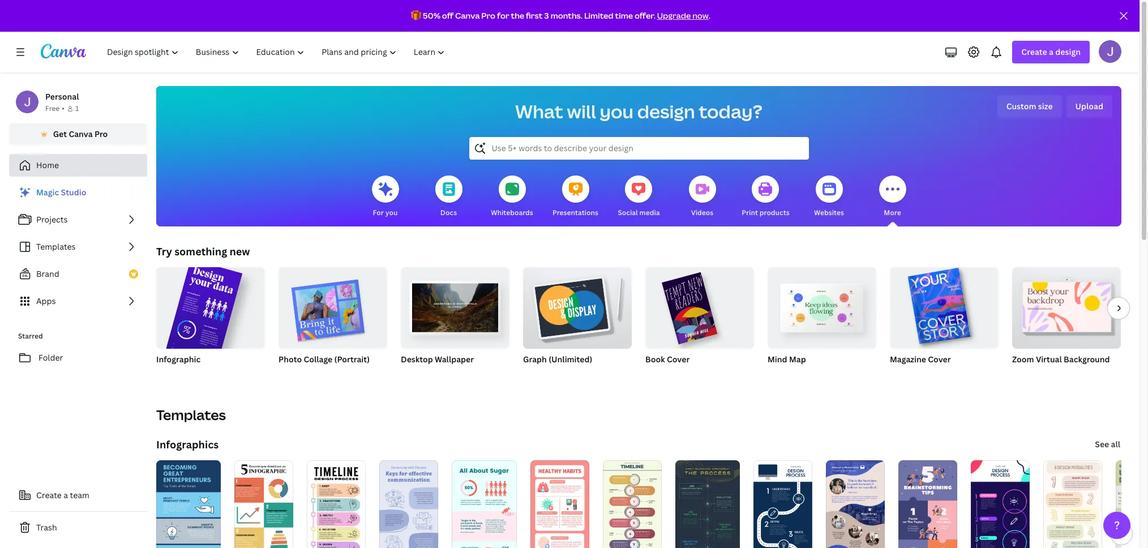 Task type: vqa. For each thing, say whether or not it's contained in the screenshot.
history
no



Task type: describe. For each thing, give the bounding box(es) containing it.
see all link
[[1094, 433, 1122, 456]]

magazine cover
[[890, 354, 951, 365]]

upload button
[[1067, 95, 1113, 118]]

for you
[[373, 208, 398, 217]]

new
[[230, 245, 250, 258]]

group for desktop wallpaper "group"
[[401, 263, 510, 349]]

will
[[567, 99, 596, 123]]

1 horizontal spatial you
[[600, 99, 634, 123]]

off
[[442, 10, 454, 21]]

photo collage (portrait)
[[279, 354, 370, 365]]

infographics
[[156, 438, 219, 451]]

book
[[646, 354, 665, 365]]

see all
[[1095, 439, 1121, 450]]

print
[[742, 208, 758, 217]]

for
[[373, 208, 384, 217]]

0 horizontal spatial templates
[[36, 241, 76, 252]]

months.
[[551, 10, 583, 21]]

today?
[[699, 99, 763, 123]]

cover for book cover
[[667, 354, 690, 365]]

canva inside button
[[69, 129, 93, 139]]

zoom virtual background
[[1012, 354, 1110, 365]]

background
[[1064, 354, 1110, 365]]

(unlimited)
[[549, 354, 592, 365]]

apps link
[[9, 290, 147, 313]]

media
[[640, 208, 660, 217]]

you inside for you 'button'
[[385, 208, 398, 217]]

social
[[618, 208, 638, 217]]

create a design button
[[1013, 41, 1090, 63]]

print products
[[742, 208, 790, 217]]

0 vertical spatial canva
[[455, 10, 480, 21]]

get
[[53, 129, 67, 139]]

magic studio link
[[9, 181, 147, 204]]

.
[[709, 10, 711, 21]]

custom size button
[[998, 95, 1062, 118]]

personal
[[45, 91, 79, 102]]

folder link
[[9, 347, 147, 369]]

time
[[615, 10, 633, 21]]

infographic group
[[155, 259, 265, 404]]

more
[[884, 208, 901, 217]]

1
[[75, 104, 79, 113]]

home
[[36, 160, 59, 170]]

desktop
[[401, 354, 433, 365]]

book cover
[[646, 354, 690, 365]]

studio
[[61, 187, 86, 198]]

a for design
[[1049, 46, 1054, 57]]

1 horizontal spatial pro
[[482, 10, 496, 21]]

custom
[[1007, 101, 1037, 112]]

try
[[156, 245, 172, 258]]

magic studio
[[36, 187, 86, 198]]

create for create a design
[[1022, 46, 1047, 57]]

wallpaper
[[435, 354, 474, 365]]

templates link
[[9, 236, 147, 258]]

custom size
[[1007, 101, 1053, 112]]

print products button
[[742, 168, 790, 227]]

more button
[[879, 168, 906, 227]]

videos
[[691, 208, 714, 217]]

home link
[[9, 154, 147, 177]]

group for graph (unlimited) group
[[523, 263, 632, 349]]

first
[[526, 10, 543, 21]]

design inside "dropdown button"
[[1056, 46, 1081, 57]]

starred
[[18, 331, 43, 341]]

social media button
[[618, 168, 660, 227]]

photo
[[279, 354, 302, 365]]

folder button
[[9, 347, 147, 369]]

mind
[[768, 354, 787, 365]]

desktop wallpaper group
[[401, 263, 510, 379]]

(portrait)
[[334, 354, 370, 365]]

all
[[1111, 439, 1121, 450]]

presentations button
[[553, 168, 599, 227]]

what will you design today?
[[515, 99, 763, 123]]

docs button
[[435, 168, 462, 227]]



Task type: locate. For each thing, give the bounding box(es) containing it.
infographic
[[156, 354, 201, 365]]

zoom
[[1012, 354, 1034, 365]]

1 vertical spatial pro
[[95, 129, 108, 139]]

0 vertical spatial pro
[[482, 10, 496, 21]]

get canva pro
[[53, 129, 108, 139]]

1 vertical spatial templates
[[156, 405, 226, 424]]

now
[[693, 10, 709, 21]]

Search search field
[[492, 138, 786, 159]]

0 horizontal spatial pro
[[95, 129, 108, 139]]

group for zoom virtual background group
[[1012, 263, 1121, 349]]

map
[[789, 354, 806, 365]]

1 horizontal spatial cover
[[928, 354, 951, 365]]

you
[[600, 99, 634, 123], [385, 208, 398, 217]]

50%
[[423, 10, 441, 21]]

a
[[1049, 46, 1054, 57], [64, 490, 68, 501]]

graph (unlimited) group
[[523, 263, 632, 379]]

pro left the for
[[482, 10, 496, 21]]

0 horizontal spatial cover
[[667, 354, 690, 365]]

pro
[[482, 10, 496, 21], [95, 129, 108, 139]]

folder
[[39, 352, 63, 363]]

design up search search box
[[637, 99, 695, 123]]

create a team button
[[9, 484, 147, 507]]

brand link
[[9, 263, 147, 285]]

book cover group
[[646, 263, 754, 379]]

0 horizontal spatial design
[[637, 99, 695, 123]]

upload
[[1076, 101, 1104, 112]]

2 cover from the left
[[928, 354, 951, 365]]

you right for
[[385, 208, 398, 217]]

zoom virtual background group
[[1012, 263, 1121, 379]]

mind map group
[[768, 263, 877, 379]]

a inside button
[[64, 490, 68, 501]]

pro inside button
[[95, 129, 108, 139]]

the
[[511, 10, 524, 21]]

1 vertical spatial canva
[[69, 129, 93, 139]]

try something new
[[156, 245, 250, 258]]

cover for magazine cover
[[928, 354, 951, 365]]

offer.
[[635, 10, 656, 21]]

websites
[[814, 208, 844, 217]]

get canva pro button
[[9, 123, 147, 145]]

🎁 50% off canva pro for the first 3 months. limited time offer. upgrade now .
[[411, 10, 711, 21]]

a for team
[[64, 490, 68, 501]]

magic
[[36, 187, 59, 198]]

products
[[760, 208, 790, 217]]

magazine cover group
[[890, 263, 999, 379]]

group
[[155, 259, 265, 404], [279, 263, 387, 349], [401, 263, 510, 349], [523, 263, 632, 349], [646, 263, 754, 349], [768, 263, 877, 349], [890, 263, 999, 349], [1012, 263, 1121, 349]]

trash link
[[9, 516, 147, 539]]

jacob simon image
[[1099, 40, 1122, 63]]

canva right get
[[69, 129, 93, 139]]

0 vertical spatial you
[[600, 99, 634, 123]]

photo collage (portrait) group
[[279, 263, 387, 379]]

cover right magazine
[[928, 354, 951, 365]]

🎁
[[411, 10, 421, 21]]

free
[[45, 104, 60, 113]]

templates up infographics
[[156, 405, 226, 424]]

create a design
[[1022, 46, 1081, 57]]

3
[[544, 10, 549, 21]]

graph (unlimited)
[[523, 354, 592, 365]]

0 horizontal spatial canva
[[69, 129, 93, 139]]

a left team
[[64, 490, 68, 501]]

create left team
[[36, 490, 62, 501]]

group for infographic group
[[155, 259, 265, 404]]

a inside "dropdown button"
[[1049, 46, 1054, 57]]

canva
[[455, 10, 480, 21], [69, 129, 93, 139]]

group for magazine cover group
[[890, 263, 999, 349]]

create inside button
[[36, 490, 62, 501]]

0 vertical spatial design
[[1056, 46, 1081, 57]]

1 horizontal spatial create
[[1022, 46, 1047, 57]]

what
[[515, 99, 563, 123]]

list
[[9, 181, 147, 313]]

pro up home link
[[95, 129, 108, 139]]

social media
[[618, 208, 660, 217]]

infographics link
[[156, 438, 219, 451]]

None search field
[[469, 137, 809, 160]]

for you button
[[372, 168, 399, 227]]

projects link
[[9, 208, 147, 231]]

desktop wallpaper
[[401, 354, 474, 365]]

limited
[[584, 10, 614, 21]]

0 horizontal spatial a
[[64, 490, 68, 501]]

create
[[1022, 46, 1047, 57], [36, 490, 62, 501]]

top level navigation element
[[100, 41, 455, 63]]

trash
[[36, 522, 57, 533]]

1 horizontal spatial templates
[[156, 405, 226, 424]]

1 vertical spatial design
[[637, 99, 695, 123]]

free •
[[45, 104, 65, 113]]

whiteboards button
[[491, 168, 533, 227]]

0 horizontal spatial you
[[385, 208, 398, 217]]

apps
[[36, 296, 56, 306]]

1 horizontal spatial a
[[1049, 46, 1054, 57]]

videos button
[[689, 168, 716, 227]]

graph
[[523, 354, 547, 365]]

whiteboards
[[491, 208, 533, 217]]

design
[[1056, 46, 1081, 57], [637, 99, 695, 123]]

1 horizontal spatial design
[[1056, 46, 1081, 57]]

0 vertical spatial templates
[[36, 241, 76, 252]]

websites button
[[814, 168, 844, 227]]

projects
[[36, 214, 68, 225]]

collage
[[304, 354, 333, 365]]

a up size
[[1049, 46, 1054, 57]]

1 horizontal spatial canva
[[455, 10, 480, 21]]

create inside "dropdown button"
[[1022, 46, 1047, 57]]

for
[[497, 10, 509, 21]]

create for create a team
[[36, 490, 62, 501]]

0 vertical spatial a
[[1049, 46, 1054, 57]]

mind map
[[768, 354, 806, 365]]

1 vertical spatial you
[[385, 208, 398, 217]]

brand
[[36, 268, 59, 279]]

group for the 'book cover' group
[[646, 263, 754, 349]]

cover
[[667, 354, 690, 365], [928, 354, 951, 365]]

1 vertical spatial create
[[36, 490, 62, 501]]

group for mind map group
[[768, 263, 877, 349]]

templates
[[36, 241, 76, 252], [156, 405, 226, 424]]

something
[[174, 245, 227, 258]]

cover right book
[[667, 354, 690, 365]]

0 vertical spatial create
[[1022, 46, 1047, 57]]

upgrade now button
[[657, 10, 709, 21]]

you right the will
[[600, 99, 634, 123]]

1 vertical spatial a
[[64, 490, 68, 501]]

0 horizontal spatial create
[[36, 490, 62, 501]]

list containing magic studio
[[9, 181, 147, 313]]

1 cover from the left
[[667, 354, 690, 365]]

team
[[70, 490, 89, 501]]

design left jacob simon icon
[[1056, 46, 1081, 57]]

group for photo collage (portrait) group
[[279, 263, 387, 349]]

upgrade
[[657, 10, 691, 21]]

create a team
[[36, 490, 89, 501]]

create up custom size
[[1022, 46, 1047, 57]]

canva right off
[[455, 10, 480, 21]]

see
[[1095, 439, 1109, 450]]

virtual
[[1036, 354, 1062, 365]]

templates down projects
[[36, 241, 76, 252]]



